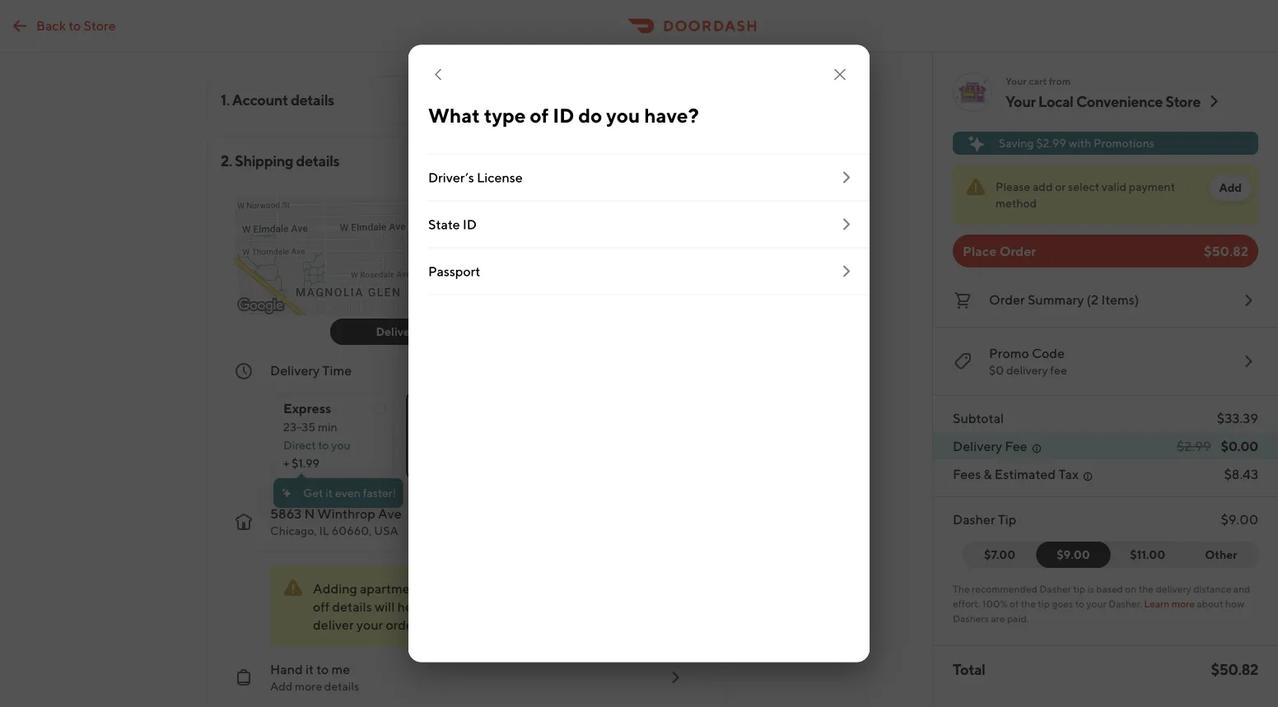 Task type: describe. For each thing, give the bounding box(es) containing it.
of
[[1010, 598, 1019, 610]]

dasher.
[[1109, 598, 1143, 610]]

code
[[1032, 346, 1065, 361]]

learn more link
[[1145, 598, 1195, 610]]

get
[[303, 487, 323, 500]]

saving $2.99 with promotions button
[[953, 132, 1259, 155]]

back to store
[[36, 17, 116, 33]]

$7.00
[[985, 548, 1016, 562]]

details inside hand it to me add more details
[[324, 680, 359, 694]]

hand
[[270, 662, 303, 678]]

on
[[1126, 583, 1137, 595]]

Other button
[[1185, 542, 1259, 568]]

fees
[[953, 467, 981, 482]]

payment
[[1129, 180, 1176, 194]]

distance
[[1194, 583, 1232, 595]]

me
[[332, 662, 350, 678]]

(2
[[1087, 292, 1099, 308]]

60660,
[[332, 524, 372, 538]]

tip amount option group
[[963, 542, 1259, 568]]

+
[[283, 457, 289, 470]]

adding apartment number and drop off details will help dashers efficiently deliver your order. button
[[270, 566, 649, 648]]

$8.43
[[1225, 467, 1259, 482]]

adding
[[313, 581, 357, 597]]

saving
[[999, 136, 1034, 150]]

$9.00 inside button
[[1057, 548, 1091, 562]]

add inside button
[[1220, 181, 1242, 194]]

local
[[1039, 92, 1074, 110]]

5863
[[270, 506, 302, 522]]

convenience
[[1077, 92, 1163, 110]]

about how dashers are paid.
[[953, 598, 1245, 625]]

cart
[[1029, 75, 1047, 87]]

help
[[398, 599, 424, 615]]

items)
[[1102, 292, 1140, 308]]

ave
[[378, 506, 402, 522]]

your inside adding apartment number and drop off details will help dashers efficiently deliver your order.
[[357, 618, 383, 633]]

2. shipping details
[[221, 152, 340, 169]]

promotions
[[1094, 136, 1155, 150]]

add inside hand it to me add more details
[[270, 680, 293, 694]]

promo
[[990, 346, 1030, 361]]

adding apartment number and drop off details will help dashers efficiently deliver your order. status
[[270, 566, 649, 648]]

based
[[1097, 583, 1124, 595]]

get it even faster!
[[303, 487, 397, 500]]

your local convenience store
[[1006, 92, 1201, 110]]

you
[[331, 439, 351, 452]]

about
[[1197, 598, 1224, 610]]

your inside the recommended dasher tip is based on the delivery distance and effort. 100% of the tip goes to your dasher.
[[1087, 598, 1107, 610]]

to inside the recommended dasher tip is based on the delivery distance and effort. 100% of the tip goes to your dasher.
[[1076, 598, 1085, 610]]

subtotal
[[953, 411, 1005, 426]]

2 vertical spatial delivery
[[953, 439, 1003, 454]]

funkytownclown1@gmail.com
[[534, 92, 712, 108]]

1. account details
[[221, 91, 334, 108]]

method
[[996, 197, 1037, 210]]

total
[[953, 661, 986, 678]]

&
[[984, 467, 992, 482]]

learn
[[1145, 598, 1170, 610]]

tip
[[998, 512, 1017, 528]]

1 vertical spatial tip
[[1038, 598, 1051, 610]]

$33.39
[[1218, 411, 1259, 426]]

get it even faster! tooltip
[[274, 474, 403, 508]]

estimated
[[995, 467, 1056, 482]]

details right 2. shipping
[[296, 152, 340, 169]]

other
[[1206, 548, 1238, 562]]

$7.00 button
[[963, 542, 1047, 568]]

express option group
[[270, 380, 699, 479]]

deliver
[[313, 618, 354, 633]]

please add or select valid payment method
[[996, 180, 1176, 210]]

place order
[[963, 243, 1037, 259]]

0 horizontal spatial dasher
[[953, 512, 996, 528]]

is
[[1088, 583, 1095, 595]]

none radio inside express option group
[[270, 393, 393, 479]]

tax
[[1059, 467, 1079, 482]]

add
[[1033, 180, 1053, 194]]

drop
[[500, 581, 528, 597]]

select
[[1069, 180, 1100, 194]]

learn more
[[1145, 598, 1195, 610]]

delivery or pickup selector option group
[[330, 319, 602, 345]]

to inside button
[[69, 17, 81, 33]]

$0.00
[[1222, 439, 1259, 454]]

hand it to me add more details
[[270, 662, 359, 694]]

fees & estimated
[[953, 467, 1056, 482]]



Task type: vqa. For each thing, say whether or not it's contained in the screenshot.
100% in the right bottom of the page
yes



Task type: locate. For each thing, give the bounding box(es) containing it.
status
[[953, 165, 1259, 225]]

your down cart
[[1006, 92, 1036, 110]]

$9.00
[[1221, 512, 1259, 528], [1057, 548, 1091, 562]]

are
[[991, 613, 1006, 625]]

tip left goes
[[1038, 598, 1051, 610]]

faster!
[[363, 487, 397, 500]]

your
[[1087, 598, 1107, 610], [357, 618, 383, 633]]

0 vertical spatial $9.00
[[1221, 512, 1259, 528]]

dashers down effort.
[[953, 613, 989, 625]]

dasher
[[953, 512, 996, 528], [1040, 583, 1072, 595]]

it right hand
[[306, 662, 314, 678]]

1 vertical spatial it
[[306, 662, 314, 678]]

to inside hand it to me add more details
[[317, 662, 329, 678]]

0 horizontal spatial add
[[270, 680, 293, 694]]

with
[[1069, 136, 1092, 150]]

1 horizontal spatial store
[[1166, 92, 1201, 110]]

Delivery radio
[[330, 319, 466, 345]]

0 vertical spatial $2.99
[[1037, 136, 1067, 150]]

to right goes
[[1076, 598, 1085, 610]]

your local convenience store button
[[1006, 91, 1224, 111]]

2 horizontal spatial delivery
[[953, 439, 1003, 454]]

delivery time
[[270, 363, 352, 379]]

2 your from the top
[[1006, 92, 1036, 110]]

order left summary
[[990, 292, 1026, 308]]

more down hand
[[295, 680, 322, 694]]

promo code $0 delivery fee
[[990, 346, 1068, 377]]

$50.82 down 'add' button
[[1205, 243, 1249, 259]]

order summary (2 items)
[[990, 292, 1140, 308]]

0 vertical spatial $50.82
[[1205, 243, 1249, 259]]

to right back
[[69, 17, 81, 33]]

0 horizontal spatial delivery
[[270, 363, 320, 379]]

and inside adding apartment number and drop off details will help dashers efficiently deliver your order.
[[475, 581, 497, 597]]

valid
[[1102, 180, 1127, 194]]

and left drop
[[475, 581, 497, 597]]

please
[[996, 180, 1031, 194]]

$9.00 button
[[1037, 542, 1111, 568]]

None radio
[[406, 393, 529, 479]]

$1.99
[[292, 457, 320, 470]]

none radio containing express
[[270, 393, 393, 479]]

$9.00 up 'other'
[[1221, 512, 1259, 528]]

back to store button
[[0, 9, 126, 42]]

details down adding
[[332, 599, 372, 615]]

0 horizontal spatial and
[[475, 581, 497, 597]]

0 horizontal spatial more
[[295, 680, 322, 694]]

23–35
[[283, 421, 316, 434]]

0 horizontal spatial dashers
[[427, 599, 475, 615]]

it inside hand it to me add more details
[[306, 662, 314, 678]]

1 horizontal spatial the
[[1139, 583, 1154, 595]]

0 vertical spatial delivery
[[376, 325, 421, 339]]

100%
[[983, 598, 1008, 610]]

0 vertical spatial delivery
[[1007, 364, 1048, 377]]

dashers
[[427, 599, 475, 615], [953, 613, 989, 625]]

1 vertical spatial dasher
[[1040, 583, 1072, 595]]

store inside button
[[1166, 92, 1201, 110]]

it
[[326, 487, 333, 500], [306, 662, 314, 678]]

more
[[1172, 598, 1195, 610], [295, 680, 322, 694]]

1 vertical spatial store
[[1166, 92, 1201, 110]]

0 horizontal spatial $9.00
[[1057, 548, 1091, 562]]

dasher inside the recommended dasher tip is based on the delivery distance and effort. 100% of the tip goes to your dasher.
[[1040, 583, 1072, 595]]

0 horizontal spatial delivery
[[1007, 364, 1048, 377]]

1 horizontal spatial more
[[1172, 598, 1195, 610]]

tip left is in the right of the page
[[1074, 583, 1086, 595]]

5863 n winthrop ave chicago,  il 60660,  usa
[[270, 506, 402, 538]]

2. shipping
[[221, 152, 293, 169]]

to left me
[[317, 662, 329, 678]]

$2.99 left with
[[1037, 136, 1067, 150]]

il
[[319, 524, 329, 538]]

1 vertical spatial your
[[357, 618, 383, 633]]

0 horizontal spatial it
[[306, 662, 314, 678]]

1 vertical spatial $2.99
[[1177, 439, 1212, 454]]

dashers inside about how dashers are paid.
[[953, 613, 989, 625]]

order
[[1000, 243, 1037, 259], [990, 292, 1026, 308]]

number
[[425, 581, 472, 597]]

0 vertical spatial the
[[1139, 583, 1154, 595]]

it for hand
[[306, 662, 314, 678]]

delivery up learn more
[[1156, 583, 1192, 595]]

$11.00 button
[[1101, 542, 1185, 568]]

to left you
[[318, 439, 329, 452]]

and inside the recommended dasher tip is based on the delivery distance and effort. 100% of the tip goes to your dasher.
[[1234, 583, 1251, 595]]

your left cart
[[1006, 75, 1027, 87]]

1 horizontal spatial $2.99
[[1177, 439, 1212, 454]]

store right back
[[84, 17, 116, 33]]

your for your local convenience store
[[1006, 92, 1036, 110]]

more right learn
[[1172, 598, 1195, 610]]

$2.99
[[1037, 136, 1067, 150], [1177, 439, 1212, 454]]

add down hand
[[270, 680, 293, 694]]

min
[[318, 421, 337, 434]]

1 horizontal spatial tip
[[1074, 583, 1086, 595]]

goes
[[1052, 598, 1074, 610]]

1 horizontal spatial dashers
[[953, 613, 989, 625]]

place
[[963, 243, 997, 259]]

your for your cart from
[[1006, 75, 1027, 87]]

add right payment
[[1220, 181, 1242, 194]]

1 vertical spatial order
[[990, 292, 1026, 308]]

1 vertical spatial add
[[270, 680, 293, 694]]

order summary (2 items) button
[[953, 288, 1259, 314]]

apartment
[[360, 581, 423, 597]]

dasher tip
[[953, 512, 1017, 528]]

add
[[1220, 181, 1242, 194], [270, 680, 293, 694]]

delivery inside promo code $0 delivery fee
[[1007, 364, 1048, 377]]

None radio
[[270, 393, 393, 479]]

from
[[1049, 75, 1071, 87]]

and up how
[[1234, 583, 1251, 595]]

delivery
[[1007, 364, 1048, 377], [1156, 583, 1192, 595]]

express
[[283, 401, 331, 416]]

0 vertical spatial it
[[326, 487, 333, 500]]

dasher left the tip
[[953, 512, 996, 528]]

1 horizontal spatial delivery
[[1156, 583, 1192, 595]]

1 horizontal spatial dasher
[[1040, 583, 1072, 595]]

order right the place
[[1000, 243, 1037, 259]]

1 vertical spatial more
[[295, 680, 322, 694]]

it for get
[[326, 487, 333, 500]]

1 horizontal spatial delivery
[[376, 325, 421, 339]]

$50.82 down how
[[1211, 661, 1259, 678]]

1 vertical spatial $9.00
[[1057, 548, 1091, 562]]

none radio inside express option group
[[406, 393, 529, 479]]

1 vertical spatial $50.82
[[1211, 661, 1259, 678]]

dashers inside adding apartment number and drop off details will help dashers efficiently deliver your order.
[[427, 599, 475, 615]]

saving $2.99 with promotions
[[999, 136, 1155, 150]]

order.
[[386, 618, 420, 633]]

the
[[953, 583, 970, 595]]

usa
[[374, 524, 398, 538]]

your cart from
[[1006, 75, 1071, 87]]

1 horizontal spatial $9.00
[[1221, 512, 1259, 528]]

adding apartment number and drop off details will help dashers efficiently deliver your order.
[[313, 581, 538, 633]]

0 vertical spatial your
[[1006, 75, 1027, 87]]

summary
[[1028, 292, 1085, 308]]

your inside button
[[1006, 92, 1036, 110]]

n
[[304, 506, 315, 522]]

1 vertical spatial the
[[1021, 598, 1036, 610]]

the right the of
[[1021, 598, 1036, 610]]

0 horizontal spatial the
[[1021, 598, 1036, 610]]

0 vertical spatial add
[[1220, 181, 1242, 194]]

1 vertical spatial delivery
[[270, 363, 320, 379]]

delivery inside the recommended dasher tip is based on the delivery distance and effort. 100% of the tip goes to your dasher.
[[1156, 583, 1192, 595]]

dasher up goes
[[1040, 583, 1072, 595]]

0 horizontal spatial tip
[[1038, 598, 1051, 610]]

store right the convenience
[[1166, 92, 1201, 110]]

1 horizontal spatial and
[[1234, 583, 1251, 595]]

to inside 23–35 min direct to you + $1.99
[[318, 439, 329, 452]]

0 vertical spatial tip
[[1074, 583, 1086, 595]]

direct
[[283, 439, 316, 452]]

order inside button
[[990, 292, 1026, 308]]

recommended
[[972, 583, 1038, 595]]

$11.00
[[1131, 548, 1166, 562]]

1 horizontal spatial your
[[1087, 598, 1107, 610]]

it inside tooltip
[[326, 487, 333, 500]]

0 vertical spatial your
[[1087, 598, 1107, 610]]

0 vertical spatial store
[[84, 17, 116, 33]]

$50.82
[[1205, 243, 1249, 259], [1211, 661, 1259, 678]]

effort.
[[953, 598, 981, 610]]

will
[[375, 599, 395, 615]]

the right on
[[1139, 583, 1154, 595]]

fee
[[1051, 364, 1068, 377]]

1. account
[[221, 91, 288, 108]]

add button
[[1210, 175, 1252, 201]]

it right get
[[326, 487, 333, 500]]

0 vertical spatial more
[[1172, 598, 1195, 610]]

$2.99 inside button
[[1037, 136, 1067, 150]]

1 vertical spatial your
[[1006, 92, 1036, 110]]

$9.00 up is in the right of the page
[[1057, 548, 1091, 562]]

0 horizontal spatial $2.99
[[1037, 136, 1067, 150]]

how
[[1226, 598, 1245, 610]]

back
[[36, 17, 66, 33]]

0 horizontal spatial your
[[357, 618, 383, 633]]

your down will
[[357, 618, 383, 633]]

status containing please add or select valid payment method
[[953, 165, 1259, 225]]

delivery down promo
[[1007, 364, 1048, 377]]

efficiently
[[478, 599, 538, 615]]

the
[[1139, 583, 1154, 595], [1021, 598, 1036, 610]]

chicago,
[[270, 524, 317, 538]]

dashers down number
[[427, 599, 475, 615]]

1 horizontal spatial add
[[1220, 181, 1242, 194]]

your down is in the right of the page
[[1087, 598, 1107, 610]]

0 horizontal spatial store
[[84, 17, 116, 33]]

paid.
[[1008, 613, 1029, 625]]

1 horizontal spatial it
[[326, 487, 333, 500]]

1 your from the top
[[1006, 75, 1027, 87]]

more inside hand it to me add more details
[[295, 680, 322, 694]]

store inside button
[[84, 17, 116, 33]]

1 vertical spatial delivery
[[1156, 583, 1192, 595]]

0 vertical spatial order
[[1000, 243, 1037, 259]]

details inside adding apartment number and drop off details will help dashers efficiently deliver your order.
[[332, 599, 372, 615]]

the recommended dasher tip is based on the delivery distance and effort. 100% of the tip goes to your dasher.
[[953, 583, 1251, 610]]

delivery inside delivery option
[[376, 325, 421, 339]]

or
[[1056, 180, 1066, 194]]

delivery
[[376, 325, 421, 339], [270, 363, 320, 379], [953, 439, 1003, 454]]

details down me
[[324, 680, 359, 694]]

$0
[[990, 364, 1005, 377]]

0 vertical spatial dasher
[[953, 512, 996, 528]]

details right "1. account"
[[291, 91, 334, 108]]

fee
[[1005, 439, 1028, 454]]

$2.99 left $0.00
[[1177, 439, 1212, 454]]



